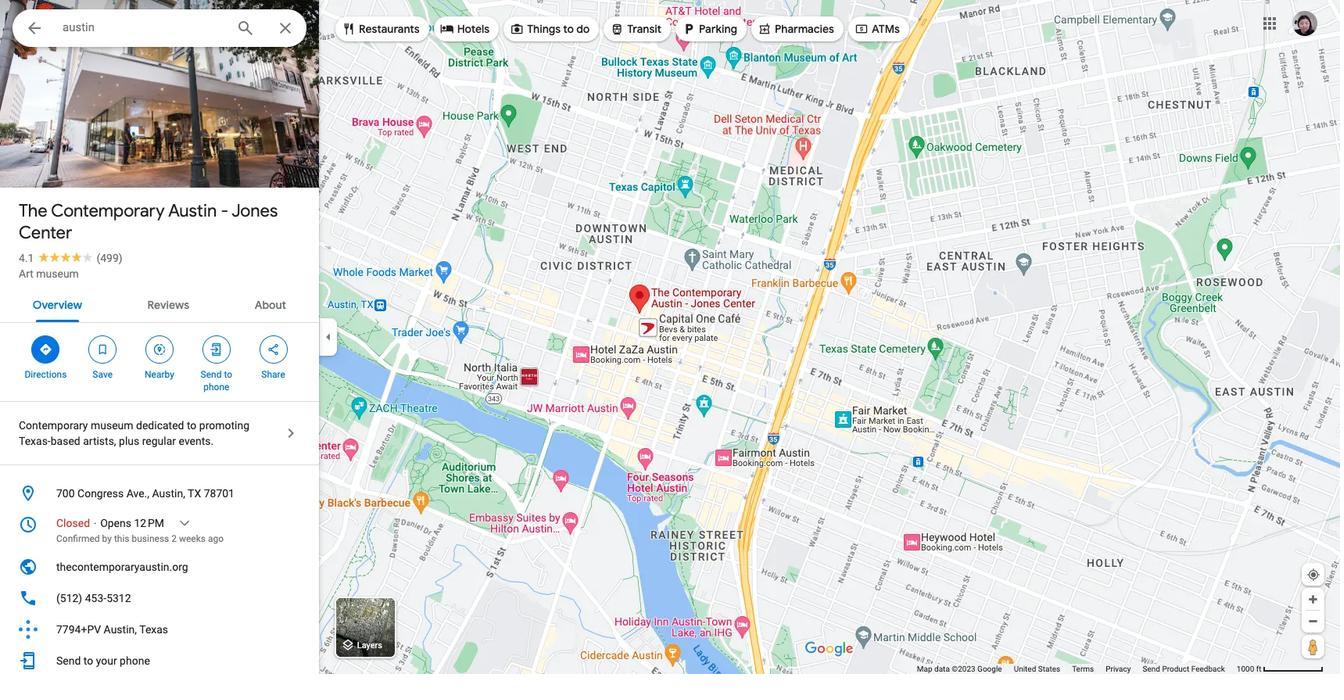 Task type: describe. For each thing, give the bounding box(es) containing it.
confirmed by this business 2 weeks ago
[[56, 534, 224, 544]]

contemporary museum dedicated to promoting texas-based artists, plus regular events.
[[19, 419, 250, 447]]


[[266, 341, 281, 358]]

2
[[172, 534, 177, 544]]

499 reviews element
[[97, 252, 123, 264]]

google
[[978, 665, 1003, 674]]

texas-
[[19, 435, 51, 447]]

footer inside google maps element
[[917, 664, 1237, 674]]

feedback
[[1192, 665, 1226, 674]]

do
[[577, 22, 590, 36]]

78701
[[204, 487, 235, 500]]

12 pm
[[134, 517, 164, 530]]


[[682, 20, 696, 37]]


[[342, 20, 356, 37]]

7794+pv austin, texas button
[[0, 614, 319, 645]]

map
[[917, 665, 933, 674]]

1000 ft
[[1237, 665, 1262, 674]]

business
[[132, 534, 169, 544]]

overview
[[33, 298, 82, 312]]

4.1 stars image
[[34, 252, 97, 262]]

to inside 'button'
[[84, 655, 93, 667]]

453-
[[85, 592, 107, 605]]

art
[[19, 268, 33, 280]]

museum for contemporary
[[91, 419, 133, 432]]

ago
[[208, 534, 224, 544]]

send for send to phone
[[201, 369, 222, 380]]

send to your phone
[[56, 655, 150, 667]]

 pharmacies
[[758, 20, 835, 37]]

product
[[1163, 665, 1190, 674]]

ft
[[1257, 665, 1262, 674]]

closed ⋅ opens 12 pm
[[56, 517, 164, 530]]

⋅
[[93, 517, 98, 530]]

contemporary inside the contemporary austin - jones center
[[51, 200, 165, 222]]

transit
[[628, 22, 662, 36]]

(512) 453-5312 button
[[0, 583, 319, 614]]

museum for art
[[36, 268, 79, 280]]

7794+pv austin, texas
[[56, 624, 168, 636]]

send to your phone button
[[0, 645, 319, 674]]

to inside the  things to do
[[564, 22, 574, 36]]

google maps element
[[0, 0, 1341, 674]]

art museum button
[[19, 266, 79, 282]]

based
[[51, 435, 80, 447]]

congress
[[77, 487, 124, 500]]

thecontemporaryaustin.org link
[[0, 552, 319, 583]]

©2023
[[952, 665, 976, 674]]

1,256 photos button
[[12, 149, 118, 176]]

terms button
[[1073, 664, 1095, 674]]

share
[[262, 369, 285, 380]]

send product feedback button
[[1143, 664, 1226, 674]]

nearby
[[145, 369, 174, 380]]

send to phone
[[201, 369, 232, 393]]


[[153, 341, 167, 358]]

4.1
[[19, 252, 34, 264]]

atms
[[872, 22, 900, 36]]

photos
[[74, 155, 112, 170]]

tab list inside google maps element
[[0, 285, 319, 322]]


[[96, 341, 110, 358]]

 transit
[[610, 20, 662, 37]]

hours image
[[19, 516, 38, 534]]

about
[[255, 298, 286, 312]]

data
[[935, 665, 950, 674]]

your
[[96, 655, 117, 667]]

hotels
[[457, 22, 490, 36]]

phone inside 'button'
[[120, 655, 150, 667]]

700 congress ave., austin, tx 78701 button
[[0, 478, 319, 509]]

1,256
[[40, 155, 70, 170]]

700
[[56, 487, 75, 500]]

 atms
[[855, 20, 900, 37]]

confirmed
[[56, 534, 100, 544]]

dedicated
[[136, 419, 184, 432]]


[[510, 20, 524, 37]]

tx
[[188, 487, 201, 500]]

zoom out image
[[1308, 616, 1320, 627]]

1000
[[1237, 665, 1255, 674]]

show street view coverage image
[[1303, 635, 1325, 659]]


[[610, 20, 625, 37]]

 restaurants
[[342, 20, 420, 37]]

information for the contemporary austin - jones center region
[[0, 478, 319, 674]]



Task type: locate. For each thing, give the bounding box(es) containing it.
art museum
[[19, 268, 79, 280]]

united states
[[1014, 665, 1061, 674]]

map data ©2023 google
[[917, 665, 1003, 674]]

7794+pv
[[56, 624, 101, 636]]

phone down 
[[204, 382, 230, 393]]

center
[[19, 222, 72, 244]]

about button
[[242, 285, 299, 322]]

states
[[1039, 665, 1061, 674]]

0 vertical spatial contemporary
[[51, 200, 165, 222]]


[[855, 20, 869, 37]]

0 horizontal spatial museum
[[36, 268, 79, 280]]

texas
[[139, 624, 168, 636]]

directions
[[25, 369, 67, 380]]

contemporary museum dedicated to promoting texas-based artists, plus regular events. button
[[0, 402, 319, 465]]

send inside send to phone
[[201, 369, 222, 380]]

None field
[[63, 18, 224, 37]]

0 vertical spatial museum
[[36, 268, 79, 280]]

jones
[[231, 200, 278, 222]]

to up events.
[[187, 419, 197, 432]]

 parking
[[682, 20, 738, 37]]

 button
[[13, 9, 56, 50]]

send down 7794+pv
[[56, 655, 81, 667]]

show your location image
[[1307, 568, 1321, 582]]

 things to do
[[510, 20, 590, 37]]

0 vertical spatial austin,
[[152, 487, 185, 500]]

none field inside the austin 'field'
[[63, 18, 224, 37]]

the contemporary austin - jones center main content
[[0, 0, 319, 674]]

austin, left tx
[[152, 487, 185, 500]]

phone inside send to phone
[[204, 382, 230, 393]]


[[758, 20, 772, 37]]

1000 ft button
[[1237, 665, 1324, 674]]

plus
[[119, 435, 139, 447]]

photo of the contemporary austin - jones center image
[[0, 0, 319, 200]]

layers
[[357, 641, 382, 651]]

contemporary up based
[[19, 419, 88, 432]]

1 vertical spatial museum
[[91, 419, 133, 432]]

1 vertical spatial contemporary
[[19, 419, 88, 432]]

 search field
[[13, 9, 307, 50]]

0 horizontal spatial phone
[[120, 655, 150, 667]]

footer
[[917, 664, 1237, 674]]

weeks
[[179, 534, 206, 544]]

(499)
[[97, 252, 123, 264]]

tab list containing overview
[[0, 285, 319, 322]]

events.
[[179, 435, 214, 447]]

austin field
[[13, 9, 307, 47]]

the
[[19, 200, 47, 222]]

to left the do
[[564, 22, 574, 36]]

1 vertical spatial austin,
[[104, 624, 137, 636]]

1 vertical spatial phone
[[120, 655, 150, 667]]

2 horizontal spatial send
[[1143, 665, 1161, 674]]

pharmacies
[[775, 22, 835, 36]]

show open hours for the week image
[[178, 516, 192, 530]]

overview button
[[20, 285, 95, 322]]

google account: michele murakami  
(michele.murakami@adept.ai) image
[[1293, 11, 1318, 36]]

contemporary up (499)
[[51, 200, 165, 222]]

this
[[114, 534, 130, 544]]

0 horizontal spatial austin,
[[104, 624, 137, 636]]

send for send product feedback
[[1143, 665, 1161, 674]]

1 horizontal spatial museum
[[91, 419, 133, 432]]


[[39, 341, 53, 358]]

send product feedback
[[1143, 665, 1226, 674]]

0 horizontal spatial send
[[56, 655, 81, 667]]

send left product in the right bottom of the page
[[1143, 665, 1161, 674]]

contemporary inside contemporary museum dedicated to promoting texas-based artists, plus regular events.
[[19, 419, 88, 432]]

museum up artists,
[[91, 419, 133, 432]]

collapse side panel image
[[320, 329, 337, 346]]

the contemporary austin - jones center
[[19, 200, 278, 244]]

1,256 photos
[[40, 155, 112, 170]]

tab list
[[0, 285, 319, 322]]

regular
[[142, 435, 176, 447]]

1 horizontal spatial send
[[201, 369, 222, 380]]

send down 
[[201, 369, 222, 380]]

 hotels
[[440, 20, 490, 37]]

by
[[102, 534, 112, 544]]

send for send to your phone
[[56, 655, 81, 667]]

to
[[564, 22, 574, 36], [224, 369, 232, 380], [187, 419, 197, 432], [84, 655, 93, 667]]

footer containing map data ©2023 google
[[917, 664, 1237, 674]]

promoting
[[199, 419, 250, 432]]


[[209, 341, 224, 358]]

artists,
[[83, 435, 116, 447]]

actions for the contemporary austin - jones center region
[[0, 323, 319, 401]]

to inside send to phone
[[224, 369, 232, 380]]

1 horizontal spatial austin,
[[152, 487, 185, 500]]

thecontemporaryaustin.org
[[56, 561, 188, 573]]

to inside contemporary museum dedicated to promoting texas-based artists, plus regular events.
[[187, 419, 197, 432]]


[[440, 20, 454, 37]]

(512)
[[56, 592, 82, 605]]

send inside button
[[1143, 665, 1161, 674]]

phone
[[204, 382, 230, 393], [120, 655, 150, 667]]

united
[[1014, 665, 1037, 674]]

austin
[[168, 200, 217, 222]]

museum down 4.1 stars image
[[36, 268, 79, 280]]

ave.,
[[126, 487, 149, 500]]

zoom in image
[[1308, 594, 1320, 606]]

opens
[[100, 517, 131, 530]]

reviews button
[[135, 285, 202, 322]]

museum
[[36, 268, 79, 280], [91, 419, 133, 432]]

phone right your
[[120, 655, 150, 667]]

700 congress ave., austin, tx 78701
[[56, 487, 235, 500]]

send inside 'button'
[[56, 655, 81, 667]]

-
[[221, 200, 229, 222]]

to left your
[[84, 655, 93, 667]]

contemporary
[[51, 200, 165, 222], [19, 419, 88, 432]]

to left the share
[[224, 369, 232, 380]]

terms
[[1073, 665, 1095, 674]]

1 horizontal spatial phone
[[204, 382, 230, 393]]

restaurants
[[359, 22, 420, 36]]

things
[[527, 22, 561, 36]]

closed
[[56, 517, 90, 530]]

0 vertical spatial phone
[[204, 382, 230, 393]]

austin, down 5312
[[104, 624, 137, 636]]


[[25, 17, 44, 39]]

united states button
[[1014, 664, 1061, 674]]

save
[[93, 369, 113, 380]]

austin,
[[152, 487, 185, 500], [104, 624, 137, 636]]

museum inside contemporary museum dedicated to promoting texas-based artists, plus regular events.
[[91, 419, 133, 432]]



Task type: vqa. For each thing, say whether or not it's contained in the screenshot.
Closed
yes



